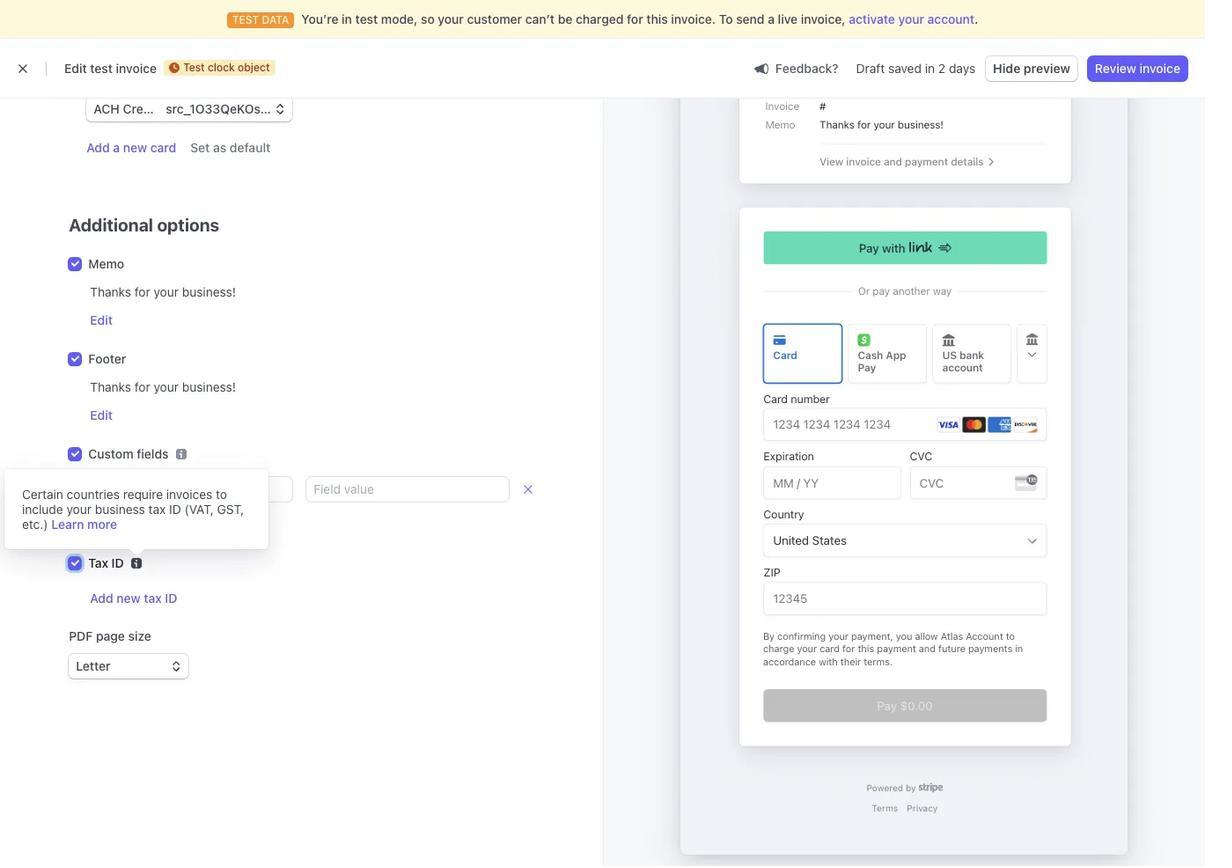 Task type: locate. For each thing, give the bounding box(es) containing it.
for for memo
[[134, 284, 150, 299]]

1 vertical spatial in
[[925, 61, 935, 76]]

add down countries
[[90, 517, 113, 532]]

1 vertical spatial tax
[[144, 591, 162, 606]]

1 vertical spatial add
[[90, 517, 113, 532]]

thanks down memo
[[90, 284, 131, 299]]

svg image
[[171, 661, 182, 672]]

0 vertical spatial thanks
[[90, 284, 131, 299]]

etc.)
[[22, 517, 48, 532]]

1 horizontal spatial invoice
[[1140, 61, 1180, 76]]

learn
[[51, 517, 84, 532]]

pdf
[[69, 629, 93, 644]]

2 invoice from the left
[[1140, 61, 1180, 76]]

test
[[355, 11, 378, 26], [90, 61, 113, 76]]

2
[[938, 61, 946, 76]]

footer
[[88, 351, 126, 366]]

thanks
[[90, 284, 131, 299], [90, 379, 131, 394]]

edit button up footer
[[90, 312, 113, 329]]

1 vertical spatial for
[[134, 284, 150, 299]]

certain countries require invoices to include your business tax id (vat, gst, etc.)
[[22, 487, 244, 532]]

tax
[[148, 502, 166, 517], [144, 591, 162, 606]]

for
[[627, 11, 643, 26], [134, 284, 150, 299], [134, 379, 150, 394]]

thanks for your business! for footer
[[90, 379, 236, 394]]

0 vertical spatial thanks for your business!
[[90, 284, 236, 299]]

edit button for footer
[[90, 407, 113, 424]]

add inside button
[[86, 140, 110, 155]]

transfer
[[162, 101, 210, 116]]

add inside button
[[90, 517, 113, 532]]

hide preview
[[993, 61, 1070, 76]]

gst,
[[217, 502, 244, 517]]

0 vertical spatial business!
[[182, 284, 236, 299]]

field
[[163, 517, 188, 532]]

thanks for footer
[[90, 379, 131, 394]]

so
[[421, 11, 435, 26]]

0 vertical spatial a
[[768, 11, 775, 26]]

set
[[190, 140, 210, 155]]

1 edit button from the top
[[90, 312, 113, 329]]

test left 'mode,'
[[355, 11, 378, 26]]

custom fields
[[88, 446, 169, 461]]

test clock object
[[183, 61, 270, 74]]

thanks for your business! for memo
[[90, 284, 236, 299]]

0 vertical spatial tax
[[148, 502, 166, 517]]

edit button up custom
[[90, 407, 113, 424]]

1 thanks from the top
[[90, 284, 131, 299]]

id left (vat,
[[169, 502, 181, 517]]

business! for footer
[[182, 379, 236, 394]]

in
[[342, 11, 352, 26], [925, 61, 935, 76]]

invoice up the credit
[[116, 61, 157, 76]]

hide
[[993, 61, 1021, 76]]

memo
[[88, 256, 124, 271]]

1 business! from the top
[[182, 284, 236, 299]]

0 horizontal spatial a
[[113, 140, 120, 155]]

days
[[949, 61, 976, 76]]

1 vertical spatial a
[[113, 140, 120, 155]]

1 thanks for your business! from the top
[[90, 284, 236, 299]]

0 vertical spatial new
[[123, 140, 147, 155]]

new up size
[[117, 591, 141, 606]]

1 vertical spatial thanks
[[90, 379, 131, 394]]

a
[[768, 11, 775, 26], [113, 140, 120, 155]]

business!
[[182, 284, 236, 299], [182, 379, 236, 394]]

a down ach at top
[[113, 140, 120, 155]]

2 business! from the top
[[182, 379, 236, 394]]

1 vertical spatial business!
[[182, 379, 236, 394]]

review invoice button
[[1088, 56, 1188, 81]]

0 vertical spatial edit
[[64, 61, 87, 76]]

a left 'live'
[[768, 11, 775, 26]]

you're
[[301, 11, 338, 26]]

draft
[[856, 61, 885, 76]]

add down ach at top
[[86, 140, 110, 155]]

thanks for your business! down footer
[[90, 379, 236, 394]]

add down tax
[[90, 591, 113, 606]]

1 horizontal spatial a
[[768, 11, 775, 26]]

send
[[736, 11, 765, 26]]

for for footer
[[134, 379, 150, 394]]

0 horizontal spatial in
[[342, 11, 352, 26]]

add custom field button
[[90, 516, 188, 533]]

add for add custom field
[[90, 517, 113, 532]]

id
[[169, 502, 181, 517], [111, 555, 124, 570], [165, 591, 177, 606]]

for up fields
[[134, 379, 150, 394]]

certain
[[22, 487, 63, 502]]

1 vertical spatial test
[[90, 61, 113, 76]]

ach credit transfer
[[94, 101, 210, 116]]

1 horizontal spatial test
[[355, 11, 378, 26]]

invoices
[[166, 487, 212, 502]]

2 edit button from the top
[[90, 407, 113, 424]]

0 horizontal spatial invoice
[[116, 61, 157, 76]]

thanks for your business!
[[90, 284, 236, 299], [90, 379, 236, 394]]

id right tax
[[111, 555, 124, 570]]

letter button
[[69, 654, 189, 679]]

2 vertical spatial id
[[165, 591, 177, 606]]

thanks down footer
[[90, 379, 131, 394]]

invoice inside button
[[1140, 61, 1180, 76]]

edit
[[64, 61, 87, 76], [90, 313, 113, 327], [90, 408, 113, 423]]

new left card
[[123, 140, 147, 155]]

0 vertical spatial add
[[86, 140, 110, 155]]

2 vertical spatial edit
[[90, 408, 113, 423]]

id inside certain countries require invoices to include your business tax id (vat, gst, etc.)
[[169, 502, 181, 517]]

1 invoice from the left
[[116, 61, 157, 76]]

your
[[438, 11, 464, 26], [898, 11, 924, 26], [154, 284, 179, 299], [154, 379, 179, 394], [66, 502, 92, 517]]

learn more link
[[51, 517, 117, 532]]

in right you're
[[342, 11, 352, 26]]

letter
[[76, 658, 111, 673]]

new
[[123, 140, 147, 155], [117, 591, 141, 606]]

for left this
[[627, 11, 643, 26]]

0 vertical spatial id
[[169, 502, 181, 517]]

card
[[150, 140, 176, 155]]

1 vertical spatial new
[[117, 591, 141, 606]]

invoice
[[116, 61, 157, 76], [1140, 61, 1180, 76]]

account
[[928, 11, 975, 26]]

test up ach at top
[[90, 61, 113, 76]]

customer
[[467, 11, 522, 26]]

add
[[86, 140, 110, 155], [90, 517, 113, 532], [90, 591, 113, 606]]

thanks for your business! down memo
[[90, 284, 236, 299]]

edit button
[[90, 312, 113, 329], [90, 407, 113, 424]]

1 vertical spatial edit
[[90, 313, 113, 327]]

1 vertical spatial edit button
[[90, 407, 113, 424]]

0 vertical spatial edit button
[[90, 312, 113, 329]]

require
[[123, 487, 163, 502]]

2 vertical spatial add
[[90, 591, 113, 606]]

your inside certain countries require invoices to include your business tax id (vat, gst, etc.)
[[66, 502, 92, 517]]

in left the 2
[[925, 61, 935, 76]]

activate your account link
[[849, 11, 975, 28]]

2 vertical spatial for
[[134, 379, 150, 394]]

invoice right review
[[1140, 61, 1180, 76]]

2 thanks from the top
[[90, 379, 131, 394]]

id up svg image
[[165, 591, 177, 606]]

for down additional options
[[134, 284, 150, 299]]

charged
[[576, 11, 624, 26]]

live
[[778, 11, 798, 26]]

1 vertical spatial thanks for your business!
[[90, 379, 236, 394]]

2 thanks for your business! from the top
[[90, 379, 236, 394]]

clock
[[208, 61, 235, 74]]



Task type: describe. For each thing, give the bounding box(es) containing it.
src_1o33qekosr4qlyxvbwxxpyxp
[[166, 101, 373, 116]]

edit button for memo
[[90, 312, 113, 329]]

custom
[[88, 446, 133, 461]]

custom
[[117, 517, 160, 532]]

as
[[213, 140, 226, 155]]

preview
[[1024, 61, 1070, 76]]

0 vertical spatial test
[[355, 11, 378, 26]]

0 vertical spatial for
[[627, 11, 643, 26]]

learn more
[[51, 517, 117, 532]]

edit for footer
[[90, 408, 113, 423]]

0 vertical spatial in
[[342, 11, 352, 26]]

tax
[[88, 555, 108, 570]]

page
[[96, 629, 125, 644]]

add a new card
[[86, 140, 176, 155]]

add new tax id link
[[90, 590, 534, 607]]

add for add a new card
[[86, 140, 110, 155]]

size
[[128, 629, 151, 644]]

edit test invoice
[[64, 61, 157, 76]]

.
[[975, 11, 978, 26]]

add new tax id
[[90, 591, 177, 606]]

new inside "add a new card" button
[[123, 140, 147, 155]]

set as default
[[190, 140, 270, 155]]

ach
[[94, 101, 120, 116]]

mode,
[[381, 11, 418, 26]]

options
[[157, 215, 219, 235]]

add for add new tax id
[[90, 591, 113, 606]]

add custom field
[[90, 517, 188, 532]]

to
[[216, 487, 227, 502]]

credit
[[123, 101, 159, 116]]

invoice,
[[801, 11, 846, 26]]

saved
[[888, 61, 922, 76]]

draft saved in 2 days
[[856, 61, 976, 76]]

you're in test mode, so your customer can't be charged for this invoice. to send a live invoice, activate your account .
[[301, 11, 978, 26]]

to
[[719, 11, 733, 26]]

hide preview button
[[986, 56, 1077, 81]]

1 vertical spatial id
[[111, 555, 124, 570]]

be
[[558, 11, 573, 26]]

business
[[95, 502, 145, 517]]

feedback?
[[775, 60, 839, 75]]

review invoice
[[1095, 61, 1180, 76]]

set as default button
[[190, 139, 270, 157]]

activate
[[849, 11, 895, 26]]

pdf page size
[[69, 629, 151, 644]]

tax id
[[88, 555, 124, 570]]

countries
[[67, 487, 120, 502]]

default
[[230, 140, 270, 155]]

tax inside certain countries require invoices to include your business tax id (vat, gst, etc.)
[[148, 502, 166, 517]]

this
[[646, 11, 668, 26]]

review
[[1095, 61, 1136, 76]]

Field value text field
[[307, 477, 509, 502]]

invoice.
[[671, 11, 716, 26]]

additional options
[[69, 215, 219, 235]]

object
[[238, 61, 270, 74]]

additional
[[69, 215, 153, 235]]

add a new card button
[[86, 139, 176, 157]]

fields
[[137, 446, 169, 461]]

(vat,
[[184, 502, 214, 517]]

include
[[22, 502, 63, 517]]

more
[[87, 517, 117, 532]]

thanks for memo
[[90, 284, 131, 299]]

business! for memo
[[182, 284, 236, 299]]

test
[[183, 61, 205, 74]]

edit for memo
[[90, 313, 113, 327]]

feedback? button
[[747, 56, 846, 81]]

0 horizontal spatial test
[[90, 61, 113, 76]]

a inside button
[[113, 140, 120, 155]]

1 horizontal spatial in
[[925, 61, 935, 76]]

new inside add new tax id link
[[117, 591, 141, 606]]

can't
[[525, 11, 555, 26]]



Task type: vqa. For each thing, say whether or not it's contained in the screenshot.
"Add" related to Add custom field
yes



